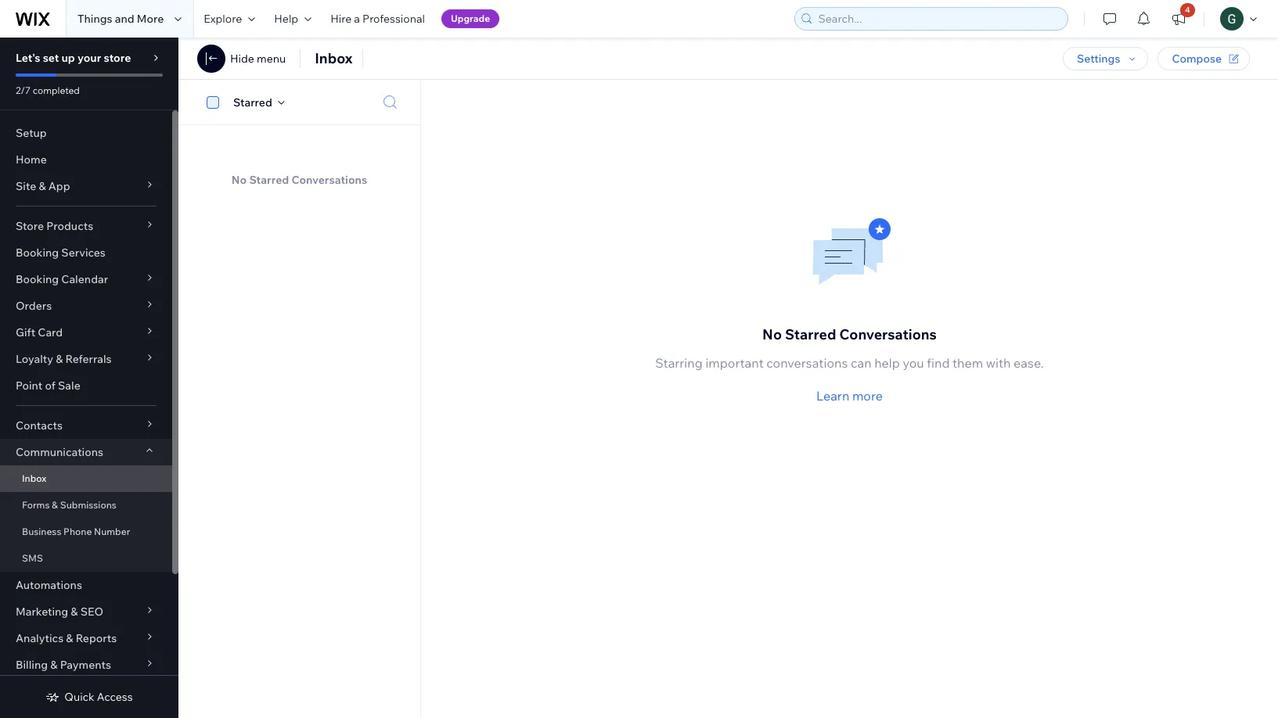 Task type: locate. For each thing, give the bounding box(es) containing it.
of
[[45, 379, 56, 393]]

booking inside popup button
[[16, 273, 59, 287]]

0 vertical spatial booking
[[16, 246, 59, 260]]

2 booking from the top
[[16, 273, 59, 287]]

your
[[78, 51, 101, 65]]

things and more
[[78, 12, 164, 26]]

inbox
[[315, 49, 353, 67], [22, 473, 47, 485]]

1 horizontal spatial inbox
[[315, 49, 353, 67]]

sidebar element
[[0, 38, 179, 719]]

1 horizontal spatial no starred conversations
[[763, 326, 937, 344]]

business
[[22, 526, 61, 538]]

&
[[39, 179, 46, 193], [56, 352, 63, 367], [52, 500, 58, 511], [71, 605, 78, 619], [66, 632, 73, 646], [50, 659, 58, 673]]

booking up orders
[[16, 273, 59, 287]]

gift card button
[[0, 320, 172, 346]]

starring important conversations can help you find them with ease.
[[656, 356, 1044, 371]]

& right 'loyalty'
[[56, 352, 63, 367]]

calendar
[[61, 273, 108, 287]]

explore
[[204, 12, 242, 26]]

& inside dropdown button
[[66, 632, 73, 646]]

business phone number link
[[0, 519, 172, 546]]

1 vertical spatial booking
[[16, 273, 59, 287]]

1 booking from the top
[[16, 246, 59, 260]]

0 horizontal spatial conversations
[[292, 173, 367, 187]]

site & app
[[16, 179, 70, 193]]

and
[[115, 12, 134, 26]]

quick access
[[64, 691, 133, 705]]

& for forms
[[52, 500, 58, 511]]

booking calendar button
[[0, 266, 172, 293]]

0 vertical spatial starred
[[233, 95, 272, 109]]

0 horizontal spatial no
[[232, 173, 247, 187]]

1 vertical spatial inbox
[[22, 473, 47, 485]]

hire a professional
[[331, 12, 425, 26]]

& for analytics
[[66, 632, 73, 646]]

booking
[[16, 246, 59, 260], [16, 273, 59, 287]]

& for marketing
[[71, 605, 78, 619]]

analytics & reports
[[16, 632, 117, 646]]

compose button
[[1159, 47, 1251, 70]]

communications
[[16, 446, 103, 460]]

setup link
[[0, 120, 172, 146]]

learn more
[[817, 389, 883, 404]]

inbox up forms
[[22, 473, 47, 485]]

gift card
[[16, 326, 63, 340]]

more
[[853, 389, 883, 404]]

0 vertical spatial no starred conversations
[[232, 173, 367, 187]]

& left reports
[[66, 632, 73, 646]]

things
[[78, 12, 112, 26]]

0 horizontal spatial no starred conversations
[[232, 173, 367, 187]]

compose
[[1173, 52, 1223, 66]]

2/7
[[16, 85, 31, 96]]

marketing & seo button
[[0, 599, 172, 626]]

& right site
[[39, 179, 46, 193]]

forms
[[22, 500, 50, 511]]

Search... field
[[814, 8, 1064, 30]]

a
[[354, 12, 360, 26]]

access
[[97, 691, 133, 705]]

inbox down hire
[[315, 49, 353, 67]]

hide menu button down help
[[230, 52, 286, 66]]

them
[[953, 356, 984, 371]]

sale
[[58, 379, 81, 393]]

0 horizontal spatial inbox
[[22, 473, 47, 485]]

reports
[[76, 632, 117, 646]]

& inside popup button
[[71, 605, 78, 619]]

business phone number
[[22, 526, 130, 538]]

& right forms
[[52, 500, 58, 511]]

card
[[38, 326, 63, 340]]

help button
[[265, 0, 321, 38]]

1 horizontal spatial conversations
[[840, 326, 937, 344]]

products
[[46, 219, 93, 233]]

settings
[[1078, 52, 1121, 66]]

more
[[137, 12, 164, 26]]

let's
[[16, 51, 40, 65]]

marketing & seo
[[16, 605, 103, 619]]

point of sale link
[[0, 373, 172, 399]]

submissions
[[60, 500, 117, 511]]

2 vertical spatial starred
[[786, 326, 837, 344]]

hire
[[331, 12, 352, 26]]

1 vertical spatial no starred conversations
[[763, 326, 937, 344]]

forms & submissions link
[[0, 493, 172, 519]]

& left seo
[[71, 605, 78, 619]]

hide
[[230, 52, 254, 66]]

1 horizontal spatial no
[[763, 326, 782, 344]]

booking down store
[[16, 246, 59, 260]]

inbox link
[[0, 466, 172, 493]]

None checkbox
[[198, 93, 233, 112]]

& inside popup button
[[39, 179, 46, 193]]

up
[[61, 51, 75, 65]]

& right the billing
[[50, 659, 58, 673]]

& for billing
[[50, 659, 58, 673]]

0 vertical spatial no
[[232, 173, 247, 187]]

store products
[[16, 219, 93, 233]]

no starred conversations
[[232, 173, 367, 187], [763, 326, 937, 344]]

site
[[16, 179, 36, 193]]

analytics
[[16, 632, 64, 646]]

number
[[94, 526, 130, 538]]

home
[[16, 153, 47, 167]]



Task type: vqa. For each thing, say whether or not it's contained in the screenshot.
Booking Calendar
yes



Task type: describe. For each thing, give the bounding box(es) containing it.
help
[[274, 12, 299, 26]]

app
[[48, 179, 70, 193]]

4 button
[[1162, 0, 1197, 38]]

payments
[[60, 659, 111, 673]]

forms & submissions
[[22, 500, 117, 511]]

& for site
[[39, 179, 46, 193]]

0 vertical spatial inbox
[[315, 49, 353, 67]]

communications button
[[0, 439, 172, 466]]

conversations
[[767, 356, 848, 371]]

important
[[706, 356, 764, 371]]

learn more link
[[817, 387, 883, 406]]

hide menu
[[230, 52, 286, 66]]

upgrade
[[451, 13, 490, 24]]

hire a professional link
[[321, 0, 435, 38]]

orders button
[[0, 293, 172, 320]]

sms
[[22, 553, 43, 565]]

booking for booking services
[[16, 246, 59, 260]]

hide menu button down the explore
[[197, 45, 286, 73]]

find
[[928, 356, 950, 371]]

store products button
[[0, 213, 172, 240]]

automations link
[[0, 572, 172, 599]]

gift
[[16, 326, 35, 340]]

phone
[[64, 526, 92, 538]]

billing & payments
[[16, 659, 111, 673]]

setup
[[16, 126, 47, 140]]

inbox inside sidebar element
[[22, 473, 47, 485]]

store
[[104, 51, 131, 65]]

referrals
[[65, 352, 112, 367]]

set
[[43, 51, 59, 65]]

booking for booking calendar
[[16, 273, 59, 287]]

4
[[1186, 5, 1191, 15]]

analytics & reports button
[[0, 626, 172, 652]]

loyalty & referrals
[[16, 352, 112, 367]]

automations
[[16, 579, 82, 593]]

booking calendar
[[16, 273, 108, 287]]

with
[[987, 356, 1011, 371]]

1 vertical spatial starred
[[249, 173, 289, 187]]

loyalty
[[16, 352, 53, 367]]

completed
[[33, 85, 80, 96]]

orders
[[16, 299, 52, 313]]

menu
[[257, 52, 286, 66]]

you
[[903, 356, 925, 371]]

loyalty & referrals button
[[0, 346, 172, 373]]

billing
[[16, 659, 48, 673]]

services
[[61, 246, 106, 260]]

1 vertical spatial conversations
[[840, 326, 937, 344]]

contacts button
[[0, 413, 172, 439]]

quick access button
[[46, 691, 133, 705]]

contacts
[[16, 419, 63, 433]]

booking services link
[[0, 240, 172, 266]]

learn
[[817, 389, 850, 404]]

1 vertical spatial no
[[763, 326, 782, 344]]

marketing
[[16, 605, 68, 619]]

0 vertical spatial conversations
[[292, 173, 367, 187]]

professional
[[363, 12, 425, 26]]

quick
[[64, 691, 95, 705]]

point
[[16, 379, 43, 393]]

seo
[[80, 605, 103, 619]]

can
[[851, 356, 872, 371]]

& for loyalty
[[56, 352, 63, 367]]

2/7 completed
[[16, 85, 80, 96]]

site & app button
[[0, 173, 172, 200]]

let's set up your store
[[16, 51, 131, 65]]

help
[[875, 356, 900, 371]]

point of sale
[[16, 379, 81, 393]]

sms link
[[0, 546, 172, 572]]

starring
[[656, 356, 703, 371]]

settings button
[[1064, 47, 1149, 70]]

booking services
[[16, 246, 106, 260]]

ease.
[[1014, 356, 1044, 371]]

store
[[16, 219, 44, 233]]

home link
[[0, 146, 172, 173]]



